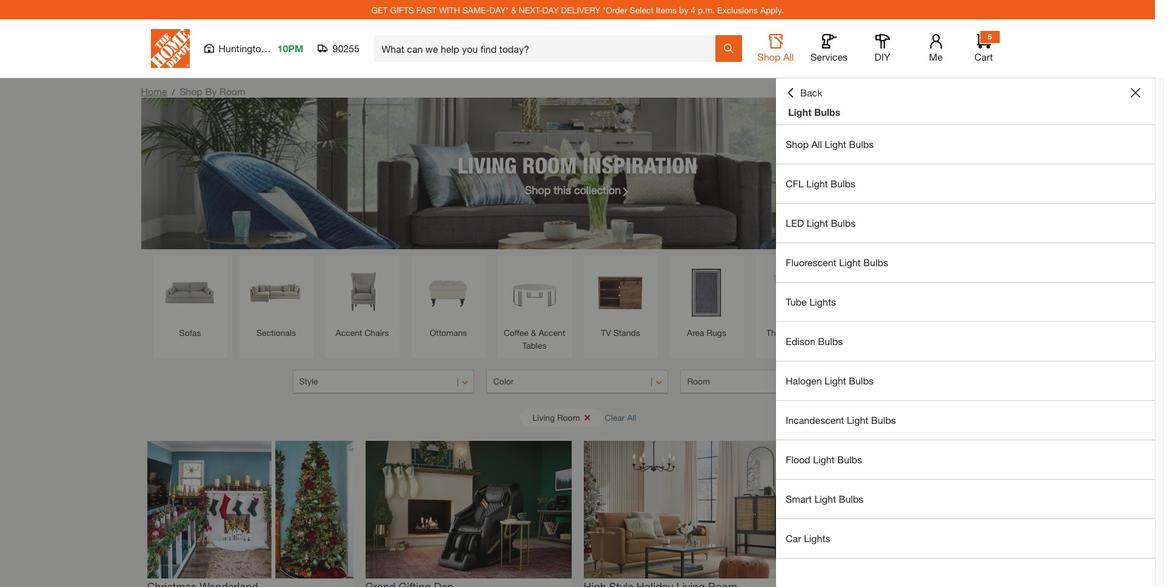 Task type: locate. For each thing, give the bounding box(es) containing it.
& right day*
[[511, 5, 517, 15]]

inspiration
[[583, 152, 698, 178]]

0 horizontal spatial &
[[511, 5, 517, 15]]

this
[[554, 183, 571, 196]]

halogen light bulbs link
[[776, 361, 1155, 400]]

get gifts fast with same-day* & next-day delivery *order select items by 4 p.m. exclusions apply.
[[371, 5, 784, 15]]

chairs
[[365, 327, 389, 338]]

park
[[269, 42, 289, 54]]

menu
[[776, 125, 1155, 559]]

0 horizontal spatial accent
[[336, 327, 362, 338]]

/
[[172, 87, 175, 97]]

car
[[786, 532, 801, 544]]

accent
[[336, 327, 362, 338], [539, 327, 565, 338]]

light
[[788, 106, 812, 118], [825, 138, 847, 150], [807, 178, 828, 189], [807, 217, 828, 229], [839, 257, 861, 268], [825, 375, 846, 386], [847, 414, 869, 426], [813, 454, 835, 465], [815, 493, 836, 505]]

light inside halogen light bulbs link
[[825, 375, 846, 386]]

& up tables
[[531, 327, 536, 338]]

color button
[[487, 370, 669, 394]]

light right fluorescent
[[839, 257, 861, 268]]

light inside incandescent light bulbs "link"
[[847, 414, 869, 426]]

smart
[[786, 493, 812, 505]]

lights
[[810, 296, 836, 307], [804, 532, 831, 544]]

shop down "apply."
[[758, 51, 781, 62]]

living inside button
[[533, 412, 555, 422]]

shop inside button
[[758, 51, 781, 62]]

0 vertical spatial living
[[458, 152, 517, 178]]

room inside room button
[[687, 376, 710, 386]]

lights right car
[[804, 532, 831, 544]]

stretchy image image
[[147, 441, 353, 578], [365, 441, 572, 578], [584, 441, 790, 578], [802, 441, 1008, 578]]

fast
[[417, 5, 437, 15]]

light right halogen
[[825, 375, 846, 386]]

curtains & drapes image
[[934, 261, 996, 323]]

sofas
[[179, 327, 201, 338]]

all down light bulbs
[[812, 138, 822, 150]]

*order
[[603, 5, 628, 15]]

all
[[784, 51, 794, 62], [812, 138, 822, 150], [627, 412, 637, 422]]

room down area
[[687, 376, 710, 386]]

light inside cfl light bulbs 'link'
[[807, 178, 828, 189]]

1 horizontal spatial all
[[784, 51, 794, 62]]

all right the clear
[[627, 412, 637, 422]]

tv
[[601, 327, 611, 338]]

What can we help you find today? search field
[[382, 36, 715, 61]]

cart
[[975, 51, 993, 62]]

bulbs for incandescent light bulbs
[[871, 414, 896, 426]]

light for smart
[[815, 493, 836, 505]]

apply.
[[760, 5, 784, 15]]

light for fluorescent
[[839, 257, 861, 268]]

all up 'back' button
[[784, 51, 794, 62]]

1 horizontal spatial living
[[533, 412, 555, 422]]

light right led
[[807, 217, 828, 229]]

living for living room
[[533, 412, 555, 422]]

clear all button
[[605, 406, 637, 429]]

incandescent
[[786, 414, 844, 426]]

bulbs inside "link"
[[871, 414, 896, 426]]

edison bulbs link
[[776, 322, 1155, 361]]

ottomans
[[430, 327, 467, 338]]

0 vertical spatial lights
[[810, 296, 836, 307]]

light right flood
[[813, 454, 835, 465]]

1 accent from the left
[[336, 327, 362, 338]]

car lights link
[[776, 519, 1155, 558]]

accent inside coffee & accent tables
[[539, 327, 565, 338]]

1 vertical spatial &
[[531, 327, 536, 338]]

throw pillows image
[[762, 261, 824, 323]]

accent chairs image
[[331, 261, 393, 323]]

1 vertical spatial all
[[812, 138, 822, 150]]

by
[[205, 86, 217, 97]]

ottomans image
[[418, 261, 479, 323]]

5
[[988, 32, 992, 41]]

cart 5
[[975, 32, 993, 62]]

all for clear all
[[627, 412, 637, 422]]

shop down light bulbs
[[786, 138, 809, 150]]

throw
[[767, 327, 790, 338]]

accent chairs link
[[331, 261, 393, 339]]

1 horizontal spatial &
[[531, 327, 536, 338]]

collection
[[574, 183, 621, 196]]

bulbs
[[814, 106, 841, 118], [849, 138, 874, 150], [831, 178, 856, 189], [831, 217, 856, 229], [864, 257, 888, 268], [818, 335, 843, 347], [849, 375, 874, 386], [871, 414, 896, 426], [838, 454, 862, 465], [839, 493, 864, 505]]

light bulbs
[[788, 106, 841, 118]]

1 horizontal spatial accent
[[539, 327, 565, 338]]

smart light bulbs
[[786, 493, 864, 505]]

2 horizontal spatial all
[[812, 138, 822, 150]]

2 accent from the left
[[539, 327, 565, 338]]

style button
[[293, 370, 475, 394]]

with
[[439, 5, 460, 15]]

area rugs
[[687, 327, 726, 338]]

2 vertical spatial all
[[627, 412, 637, 422]]

sectionals
[[257, 327, 296, 338]]

light for cfl
[[807, 178, 828, 189]]

90255
[[333, 42, 360, 54]]

led light bulbs
[[786, 217, 856, 229]]

lights for car lights
[[804, 532, 831, 544]]

living room inspiration
[[458, 152, 698, 178]]

style
[[299, 376, 318, 386]]

bulbs for fluorescent light bulbs
[[864, 257, 888, 268]]

shop all
[[758, 51, 794, 62]]

room button
[[681, 370, 863, 394]]

me button
[[917, 34, 955, 63]]

accent left chairs
[[336, 327, 362, 338]]

smart light bulbs link
[[776, 480, 1155, 519]]

all inside menu
[[812, 138, 822, 150]]

bulbs for led light bulbs
[[831, 217, 856, 229]]

sectionals link
[[245, 261, 307, 339]]

home
[[141, 86, 167, 97]]

accent up tables
[[539, 327, 565, 338]]

shop inside menu
[[786, 138, 809, 150]]

light inside flood light bulbs link
[[813, 454, 835, 465]]

light right incandescent
[[847, 414, 869, 426]]

90255 button
[[318, 42, 360, 55]]

0 horizontal spatial all
[[627, 412, 637, 422]]

1 vertical spatial living
[[533, 412, 555, 422]]

by
[[679, 5, 689, 15]]

light right cfl
[[807, 178, 828, 189]]

huntington park
[[219, 42, 289, 54]]

room inside living room button
[[557, 412, 580, 422]]

1 vertical spatial lights
[[804, 532, 831, 544]]

color
[[493, 376, 514, 386]]

0 horizontal spatial living
[[458, 152, 517, 178]]

room down color button
[[557, 412, 580, 422]]

light inside fluorescent light bulbs link
[[839, 257, 861, 268]]

lights right tube
[[810, 296, 836, 307]]

shop all button
[[757, 34, 795, 63]]

shop left this
[[525, 183, 551, 196]]

led light bulbs link
[[776, 204, 1155, 243]]

tv stands link
[[590, 261, 652, 339]]

room
[[219, 86, 246, 97], [522, 152, 577, 178], [687, 376, 710, 386], [557, 412, 580, 422]]

light inside smart light bulbs 'link'
[[815, 493, 836, 505]]

bulbs for flood light bulbs
[[838, 454, 862, 465]]

throw pillows link
[[762, 261, 824, 339]]

sofas link
[[159, 261, 221, 339]]

light right smart
[[815, 493, 836, 505]]

3 stretchy image image from the left
[[584, 441, 790, 578]]

light inside led light bulbs link
[[807, 217, 828, 229]]

flood light bulbs
[[786, 454, 862, 465]]

items
[[656, 5, 677, 15]]

day
[[542, 5, 559, 15]]

delivery
[[561, 5, 601, 15]]

me
[[929, 51, 943, 62]]

edison bulbs
[[786, 335, 843, 347]]

select
[[630, 5, 654, 15]]

light for halogen
[[825, 375, 846, 386]]

fluorescent
[[786, 257, 837, 268]]

0 vertical spatial all
[[784, 51, 794, 62]]

halogen light bulbs
[[786, 375, 874, 386]]

shop right /
[[180, 86, 203, 97]]

light down light bulbs
[[825, 138, 847, 150]]

gifts
[[390, 5, 414, 15]]

room up this
[[522, 152, 577, 178]]



Task type: describe. For each thing, give the bounding box(es) containing it.
shop for shop this collection
[[525, 183, 551, 196]]

bulbs for cfl light bulbs
[[831, 178, 856, 189]]

coffee & accent tables
[[504, 327, 565, 351]]

living for living room inspiration
[[458, 152, 517, 178]]

area rugs image
[[676, 261, 738, 323]]

1 stretchy image image from the left
[[147, 441, 353, 578]]

light for led
[[807, 217, 828, 229]]

next-
[[519, 5, 542, 15]]

clear all
[[605, 412, 637, 422]]

clear
[[605, 412, 625, 422]]

back
[[801, 87, 823, 98]]

edison
[[786, 335, 816, 347]]

cfl light bulbs
[[786, 178, 856, 189]]

services button
[[810, 34, 849, 63]]

sofas image
[[159, 261, 221, 323]]

throw blankets image
[[848, 261, 910, 323]]

throw pillows
[[767, 327, 819, 338]]

coffee
[[504, 327, 529, 338]]

room right by
[[219, 86, 246, 97]]

shop all light bulbs
[[786, 138, 874, 150]]

accent chairs
[[336, 327, 389, 338]]

get
[[371, 5, 388, 15]]

day*
[[489, 5, 509, 15]]

cfl light bulbs link
[[776, 164, 1155, 203]]

coffee & accent tables link
[[504, 261, 566, 352]]

bulbs for smart light bulbs
[[839, 493, 864, 505]]

tube
[[786, 296, 807, 307]]

light down 'back' button
[[788, 106, 812, 118]]

light for incandescent
[[847, 414, 869, 426]]

services
[[811, 51, 848, 62]]

light for flood
[[813, 454, 835, 465]]

back button
[[786, 87, 823, 99]]

shop this collection
[[525, 183, 621, 196]]

cfl
[[786, 178, 804, 189]]

bulbs for halogen light bulbs
[[849, 375, 874, 386]]

10pm
[[277, 42, 304, 54]]

feedback link image
[[1148, 205, 1164, 270]]

led
[[786, 217, 804, 229]]

flood light bulbs link
[[776, 440, 1155, 479]]

p.m.
[[698, 5, 715, 15]]

huntington
[[219, 42, 267, 54]]

tv stands
[[601, 327, 640, 338]]

0 vertical spatial &
[[511, 5, 517, 15]]

area rugs link
[[676, 261, 738, 339]]

all for shop all
[[784, 51, 794, 62]]

diy button
[[863, 34, 902, 63]]

shop for shop all light bulbs
[[786, 138, 809, 150]]

ottomans link
[[418, 261, 479, 339]]

shop this collection link
[[525, 182, 630, 198]]

pillows
[[793, 327, 819, 338]]

diy
[[875, 51, 891, 62]]

halogen
[[786, 375, 822, 386]]

sectionals image
[[245, 261, 307, 323]]

lights for tube lights
[[810, 296, 836, 307]]

drawer close image
[[1131, 88, 1141, 98]]

area
[[687, 327, 704, 338]]

menu containing shop all light bulbs
[[776, 125, 1155, 559]]

home / shop by room
[[141, 86, 246, 97]]

car lights
[[786, 532, 831, 544]]

the home depot logo image
[[151, 29, 190, 68]]

shop for shop all
[[758, 51, 781, 62]]

incandescent light bulbs
[[786, 414, 896, 426]]

fluorescent light bulbs
[[786, 257, 888, 268]]

living room button
[[521, 408, 603, 427]]

all for shop all light bulbs
[[812, 138, 822, 150]]

living room
[[533, 412, 580, 422]]

tube lights link
[[776, 283, 1155, 321]]

tube lights
[[786, 296, 836, 307]]

shop all light bulbs link
[[776, 125, 1155, 164]]

incandescent light bulbs link
[[776, 401, 1155, 440]]

tv stands image
[[590, 261, 652, 323]]

4 stretchy image image from the left
[[802, 441, 1008, 578]]

tables
[[522, 340, 547, 351]]

4
[[691, 5, 696, 15]]

stands
[[614, 327, 640, 338]]

coffee & accent tables image
[[504, 261, 566, 323]]

fluorescent light bulbs link
[[776, 243, 1155, 282]]

2 stretchy image image from the left
[[365, 441, 572, 578]]

& inside coffee & accent tables
[[531, 327, 536, 338]]

light inside the shop all light bulbs link
[[825, 138, 847, 150]]

rugs
[[707, 327, 726, 338]]

same-
[[463, 5, 489, 15]]



Task type: vqa. For each thing, say whether or not it's contained in the screenshot.
Shop This Collection
yes



